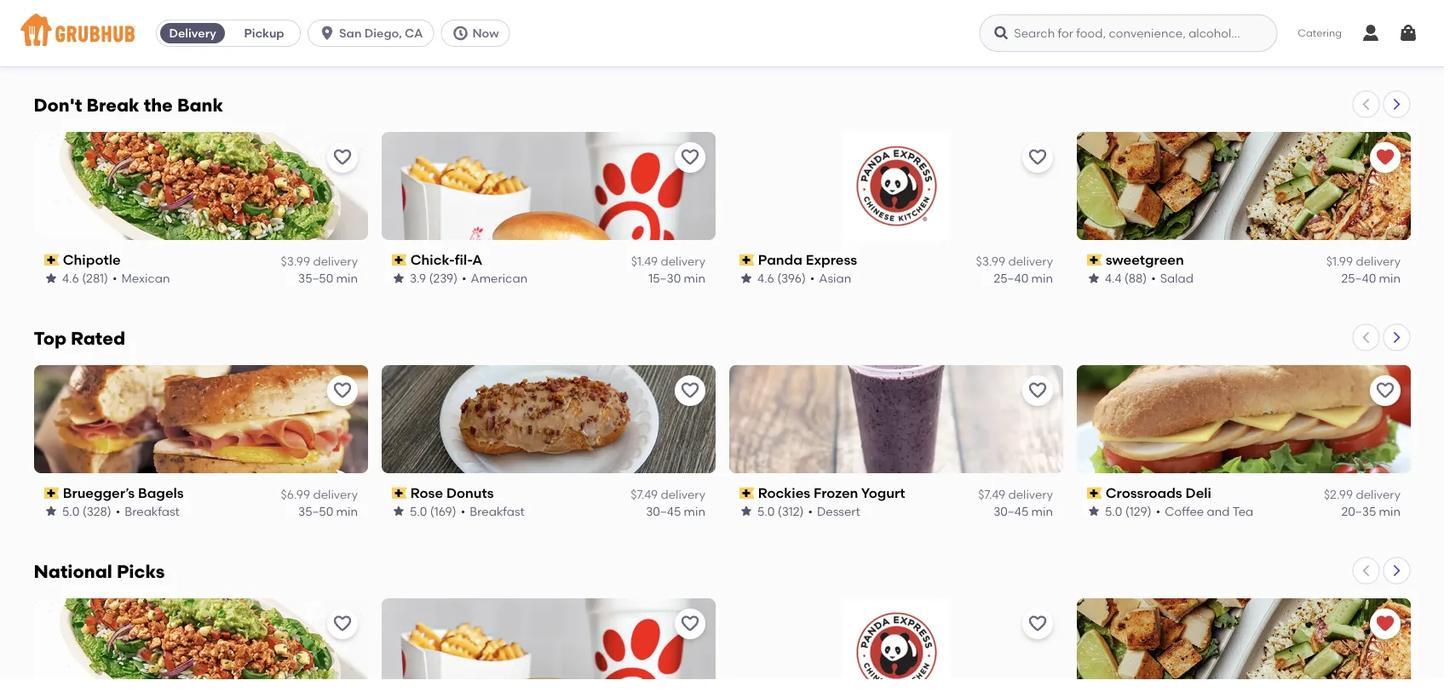 Task type: describe. For each thing, give the bounding box(es) containing it.
asian
[[819, 271, 851, 285]]

yogurt
[[861, 485, 905, 501]]

15–30
[[648, 271, 681, 285]]

chipotle
[[62, 251, 120, 268]]

(396)
[[777, 271, 806, 285]]

2 panda express logo image from the top
[[842, 598, 950, 681]]

4.4 for l&l hawaiian barbecue
[[62, 37, 78, 52]]

4.7
[[1105, 37, 1121, 52]]

crossroads deli
[[1105, 485, 1211, 501]]

(328)
[[82, 504, 111, 519]]

picks
[[117, 561, 165, 583]]

l&l
[[62, 18, 88, 35]]

star icon image for luna
[[1087, 38, 1101, 51]]

bank
[[177, 94, 223, 116]]

1 panda express logo image from the top
[[842, 132, 950, 240]]

• breakfast for bagels
[[115, 504, 179, 519]]

25–40 for luna grill - mira mesa
[[1341, 37, 1376, 52]]

subscription pass image for rose donuts
[[392, 487, 407, 499]]

5.0 for rockies frozen yogurt
[[757, 504, 775, 519]]

• right the (88)
[[1151, 271, 1156, 285]]

1 chick-fil-a logo image from the top
[[381, 132, 715, 240]]

• burritos
[[465, 37, 518, 52]]

mexican for •
[[121, 271, 170, 285]]

national
[[34, 561, 112, 583]]

rose
[[410, 485, 443, 501]]

$7.49 delivery for rose donuts
[[630, 487, 705, 501]]

2 chipotle logo image from the top
[[34, 598, 368, 681]]

a
[[472, 251, 482, 268]]

5.0 (328)
[[62, 504, 111, 519]]

4.4 for sweetgreen
[[1105, 271, 1121, 285]]

save this restaurant image for bruegger's bagels
[[332, 380, 352, 401]]

rose donuts
[[410, 485, 494, 501]]

• mediterranean
[[1156, 37, 1251, 52]]

star icon image left 4.6 (281)
[[44, 271, 58, 285]]

5.0 (169)
[[409, 504, 456, 519]]

subscription pass image for chipotle
[[44, 254, 59, 266]]

catering
[[1298, 27, 1342, 39]]

subscription pass image for panda express
[[739, 254, 754, 266]]

3.9
[[409, 271, 426, 285]]

1 horizontal spatial 20–35
[[1341, 504, 1376, 519]]

save this restaurant image for panda express
[[1027, 147, 1048, 167]]

donuts
[[446, 485, 494, 501]]

5.0 (312)
[[757, 504, 804, 519]]

caret left icon image for national picks
[[1360, 564, 1373, 578]]

5.0 (129)
[[1105, 504, 1151, 519]]

Search for food, convenience, alcohol... search field
[[979, 14, 1278, 52]]

min for express
[[1031, 271, 1053, 285]]

delivery for frozen
[[1008, 487, 1053, 501]]

san diego, ca button
[[308, 20, 441, 47]]

$4.49
[[1324, 20, 1353, 34]]

2 horizontal spatial svg image
[[1361, 23, 1381, 43]]

star icon image for crossroads
[[1087, 505, 1101, 518]]

25–40 min for sweetgreen
[[1341, 271, 1400, 285]]

$3.99 for l&l hawaiian barbecue
[[280, 20, 310, 34]]

• for luna
[[1156, 37, 1160, 52]]

$7.49 for rockies frozen yogurt
[[978, 487, 1005, 501]]

main navigation navigation
[[0, 0, 1444, 66]]

4.4 (1313)
[[62, 37, 112, 52]]

bruegger's
[[62, 485, 134, 501]]

30–45 min for rose donuts
[[646, 504, 705, 519]]

min for grill
[[1379, 37, 1400, 52]]

l&l hawaiian barbecue
[[62, 18, 225, 35]]

35–50 min for don't break the bank
[[298, 271, 357, 285]]

american
[[470, 271, 527, 285]]

chick-
[[410, 251, 454, 268]]

save this restaurant image for chipotle
[[332, 147, 352, 167]]

save this restaurant image for chick-fil-a
[[680, 147, 700, 167]]

diego,
[[365, 26, 402, 40]]

rose donuts logo image
[[381, 365, 715, 473]]

$3.99 for chipotle
[[280, 253, 310, 268]]

now
[[472, 26, 499, 40]]

tea
[[1232, 504, 1253, 519]]

luna grill - mira mesa
[[1105, 18, 1252, 35]]

$1.99
[[1326, 253, 1353, 268]]

pickup button
[[228, 20, 300, 47]]

burritos
[[474, 37, 518, 52]]

star icon image for rockies
[[739, 505, 753, 518]]

4.6 (281)
[[62, 271, 108, 285]]

min for deli
[[1379, 504, 1400, 519]]

4.6 (396)
[[757, 271, 806, 285]]

4.9 (1479)
[[409, 37, 461, 52]]

(239)
[[429, 271, 457, 285]]

subscription pass image for sayulitas mexican food - mira mesa
[[392, 20, 407, 32]]

(312)
[[777, 504, 804, 519]]

min for frozen
[[1031, 504, 1053, 519]]

(679)
[[1123, 37, 1151, 52]]

save this restaurant button for rose donuts
[[674, 375, 705, 406]]

panda express
[[758, 251, 857, 268]]

subscription pass image for chick-fil-a
[[392, 254, 407, 266]]

35–50 for don't break the bank
[[298, 271, 333, 285]]

min for fil-
[[684, 271, 705, 285]]

star icon image left 4.9
[[392, 38, 405, 51]]

• for rockies
[[808, 504, 813, 519]]

caret right icon image for national picks
[[1390, 564, 1404, 578]]

bruegger's bagels
[[62, 485, 183, 501]]

delivery for bagels
[[313, 487, 357, 501]]

• asian
[[810, 271, 851, 285]]

star icon image for chick-
[[392, 271, 405, 285]]

fil-
[[454, 251, 472, 268]]

don't
[[34, 94, 82, 116]]

1 chipotle logo image from the top
[[34, 132, 368, 240]]

caret right icon image for don't break the bank
[[1390, 98, 1404, 111]]

min inside the $1.49 delivery 20–35 min
[[1031, 37, 1053, 52]]

hawaiian
[[92, 18, 156, 35]]

1 mira from the left
[[582, 18, 612, 35]]

min for hawaiian
[[336, 37, 357, 52]]

crossroads deli logo image
[[1077, 365, 1411, 473]]

sayulitas
[[410, 18, 472, 35]]

delivery for fil-
[[660, 253, 705, 268]]

save this restaurant image for crossroads deli
[[1375, 380, 1395, 401]]

• for crossroads
[[1156, 504, 1160, 519]]

sweetgreen
[[1105, 251, 1184, 268]]

rated
[[71, 328, 125, 349]]

5.0 for crossroads deli
[[1105, 504, 1122, 519]]

save this restaurant button for panda express
[[1022, 142, 1053, 173]]

$3.99 delivery for chipotle
[[280, 253, 357, 268]]

3.9 (239)
[[409, 271, 457, 285]]

4.4 (88)
[[1105, 271, 1147, 285]]

2 mira from the left
[[1182, 18, 1212, 35]]

delivery for donuts
[[660, 487, 705, 501]]

• for l&l
[[116, 37, 121, 52]]

top rated
[[34, 328, 125, 349]]

25–40 min for panda express
[[994, 271, 1053, 285]]

pickup
[[244, 26, 284, 40]]

break
[[86, 94, 140, 116]]

$2.99 delivery
[[1324, 487, 1400, 501]]

chick-fil-a
[[410, 251, 482, 268]]

svg image inside san diego, ca button
[[319, 25, 336, 42]]

delivery for express
[[1008, 253, 1053, 268]]

food
[[535, 18, 569, 35]]



Task type: vqa. For each thing, say whether or not it's contained in the screenshot.
'sweetgreen'
yes



Task type: locate. For each thing, give the bounding box(es) containing it.
1 vertical spatial caret left icon image
[[1360, 331, 1373, 345]]

national picks
[[34, 561, 165, 583]]

save this restaurant image for rockies frozen yogurt
[[1027, 380, 1048, 401]]

1 horizontal spatial 4.4
[[1105, 271, 1121, 285]]

4.6
[[62, 271, 79, 285], [757, 271, 774, 285]]

san
[[339, 26, 362, 40]]

caret left icon image down $1.99 delivery
[[1360, 331, 1373, 345]]

1 vertical spatial chipotle logo image
[[34, 598, 368, 681]]

• down donuts
[[460, 504, 465, 519]]

4.4 left the (88)
[[1105, 271, 1121, 285]]

2 mesa from the left
[[1215, 18, 1252, 35]]

0 horizontal spatial breakfast
[[124, 504, 179, 519]]

1 4.6 from the left
[[62, 271, 79, 285]]

subscription pass image for bruegger's bagels
[[44, 487, 59, 499]]

• down grill
[[1156, 37, 1160, 52]]

star icon image for rose
[[392, 505, 405, 518]]

$1.49 delivery
[[631, 253, 705, 268]]

1 saved restaurant button from the top
[[1370, 142, 1400, 173]]

2 4.6 from the left
[[757, 271, 774, 285]]

- right the food
[[572, 18, 578, 35]]

0 horizontal spatial 4.6
[[62, 271, 79, 285]]

1 vertical spatial sweetgreen logo image
[[1077, 598, 1411, 681]]

1 5.0 from the left
[[62, 504, 79, 519]]

bruegger's bagels logo image
[[34, 365, 368, 473]]

2 vertical spatial caret right icon image
[[1390, 564, 1404, 578]]

$7.49 delivery
[[630, 487, 705, 501], [978, 487, 1053, 501]]

• for rose
[[460, 504, 465, 519]]

crossroads
[[1105, 485, 1182, 501]]

1 vertical spatial saved restaurant button
[[1370, 609, 1400, 639]]

15–30 min
[[648, 271, 705, 285]]

ca
[[405, 26, 423, 40]]

(88)
[[1124, 271, 1147, 285]]

2 caret left icon image from the top
[[1360, 331, 1373, 345]]

svg image left now
[[452, 25, 469, 42]]

star icon image left 4.6 (396) in the right of the page
[[739, 271, 753, 285]]

save this restaurant button for rockies frozen yogurt
[[1022, 375, 1053, 406]]

breakfast for donuts
[[469, 504, 524, 519]]

chipotle logo image
[[34, 132, 368, 240], [34, 598, 368, 681]]

star icon image left 5.0 (328)
[[44, 505, 58, 518]]

save this restaurant image
[[332, 147, 352, 167], [680, 380, 700, 401], [1375, 380, 1395, 401], [332, 614, 352, 634], [1027, 614, 1048, 634]]

subscription pass image for l&l hawaiian barbecue
[[44, 20, 59, 32]]

star icon image left 4.4 (88)
[[1087, 271, 1101, 285]]

(129)
[[1125, 504, 1151, 519]]

star icon image
[[44, 38, 58, 51], [392, 38, 405, 51], [1087, 38, 1101, 51], [44, 271, 58, 285], [392, 271, 405, 285], [739, 271, 753, 285], [1087, 271, 1101, 285], [44, 505, 58, 518], [392, 505, 405, 518], [739, 505, 753, 518], [1087, 505, 1101, 518]]

panda express logo image
[[842, 132, 950, 240], [842, 598, 950, 681]]

sweetgreen logo image
[[1077, 132, 1411, 240], [1077, 598, 1411, 681]]

• breakfast down donuts
[[460, 504, 524, 519]]

0 vertical spatial saved restaurant image
[[1375, 147, 1395, 167]]

1 horizontal spatial svg image
[[1398, 23, 1419, 43]]

subscription pass image for luna grill - mira mesa
[[1087, 20, 1102, 32]]

5.0 left (312) on the right bottom
[[757, 504, 775, 519]]

$1.49 delivery 20–35 min
[[979, 20, 1053, 52]]

1 horizontal spatial svg image
[[993, 25, 1010, 42]]

caret right icon image down $1.99 delivery
[[1390, 331, 1404, 345]]

• down hawaiian
[[116, 37, 121, 52]]

0 horizontal spatial mexican
[[121, 271, 170, 285]]

0 horizontal spatial • breakfast
[[115, 504, 179, 519]]

subscription pass image for sweetgreen
[[1087, 254, 1102, 266]]

breakfast for bagels
[[124, 504, 179, 519]]

- right grill
[[1173, 18, 1179, 35]]

save this restaurant button for chick-fil-a
[[674, 142, 705, 173]]

0 horizontal spatial -
[[572, 18, 578, 35]]

0 vertical spatial 35–50
[[298, 271, 333, 285]]

express
[[805, 251, 857, 268]]

2 caret right icon image from the top
[[1390, 331, 1404, 345]]

25–40 for panda express
[[994, 271, 1028, 285]]

• down bruegger's bagels
[[115, 504, 120, 519]]

1 horizontal spatial 30–45
[[993, 504, 1028, 519]]

$3.99 for panda express
[[976, 253, 1005, 268]]

0 vertical spatial caret left icon image
[[1360, 98, 1373, 111]]

1 horizontal spatial breakfast
[[469, 504, 524, 519]]

luna
[[1105, 18, 1139, 35]]

• down fil-
[[461, 271, 466, 285]]

0 horizontal spatial 30–45
[[646, 504, 681, 519]]

breakfast down donuts
[[469, 504, 524, 519]]

-
[[572, 18, 578, 35], [1173, 18, 1179, 35]]

panda
[[758, 251, 802, 268]]

rockies
[[758, 485, 810, 501]]

star icon image left 5.0 (129)
[[1087, 505, 1101, 518]]

3 caret left icon image from the top
[[1360, 564, 1373, 578]]

20–35 min
[[1341, 504, 1400, 519]]

4.6 for chipotle
[[62, 271, 79, 285]]

svg image
[[1398, 23, 1419, 43], [452, 25, 469, 42]]

30–45 for rockies frozen yogurt
[[993, 504, 1028, 519]]

$6.99 delivery
[[280, 487, 357, 501]]

caret right icon image down 20–35 min
[[1390, 564, 1404, 578]]

35–50 for top rated
[[298, 504, 333, 519]]

$3.99
[[280, 20, 310, 34], [280, 253, 310, 268], [976, 253, 1005, 268]]

1 breakfast from the left
[[124, 504, 179, 519]]

subscription pass image left the panda
[[739, 254, 754, 266]]

5.0 for bruegger's bagels
[[62, 504, 79, 519]]

2 $7.49 from the left
[[978, 487, 1005, 501]]

breakfast
[[124, 504, 179, 519], [469, 504, 524, 519]]

caret left icon image for don't break the bank
[[1360, 98, 1373, 111]]

• coffee and tea
[[1156, 504, 1253, 519]]

• bbq
[[116, 37, 151, 52]]

2 saved restaurant button from the top
[[1370, 609, 1400, 639]]

save this restaurant button
[[327, 142, 357, 173], [674, 142, 705, 173], [1022, 142, 1053, 173], [327, 375, 357, 406], [674, 375, 705, 406], [1022, 375, 1053, 406], [1370, 375, 1400, 406], [327, 609, 357, 639], [674, 609, 705, 639], [1022, 609, 1053, 639]]

mediterranean
[[1165, 37, 1251, 52]]

• breakfast down bagels
[[115, 504, 179, 519]]

mira right the food
[[582, 18, 612, 35]]

bagels
[[138, 485, 183, 501]]

• right (281)
[[112, 271, 117, 285]]

• left now
[[465, 37, 470, 52]]

4.7 (679)
[[1105, 37, 1151, 52]]

0 horizontal spatial svg image
[[319, 25, 336, 42]]

1 vertical spatial panda express logo image
[[842, 598, 950, 681]]

1 horizontal spatial mexican
[[475, 18, 532, 35]]

rockies frozen yogurt logo image
[[729, 365, 1063, 473]]

2 vertical spatial caret left icon image
[[1360, 564, 1373, 578]]

4.4
[[62, 37, 78, 52], [1105, 271, 1121, 285]]

$7.49 for rose donuts
[[630, 487, 657, 501]]

$3.99 delivery for l&l hawaiian barbecue
[[280, 20, 357, 34]]

1 35–50 from the top
[[298, 271, 333, 285]]

0 vertical spatial chick-fil-a logo image
[[381, 132, 715, 240]]

and
[[1207, 504, 1230, 519]]

2 chick-fil-a logo image from the top
[[381, 598, 715, 681]]

mesa up mediterranean
[[1215, 18, 1252, 35]]

• breakfast for donuts
[[460, 504, 524, 519]]

• salad
[[1151, 271, 1193, 285]]

2 5.0 from the left
[[409, 504, 427, 519]]

caret left icon image down 20–35 min
[[1360, 564, 1373, 578]]

1 horizontal spatial 30–45 min
[[993, 504, 1053, 519]]

3 caret right icon image from the top
[[1390, 564, 1404, 578]]

chick-fil-a logo image
[[381, 132, 715, 240], [381, 598, 715, 681]]

4.4 down "l&l"
[[62, 37, 78, 52]]

2 35–50 min from the top
[[298, 504, 357, 519]]

mexican inside sayulitas mexican food - mira mesa link
[[475, 18, 532, 35]]

subscription pass image left luna
[[1087, 20, 1102, 32]]

2 - from the left
[[1173, 18, 1179, 35]]

2 breakfast from the left
[[469, 504, 524, 519]]

star icon image left 5.0 (312)
[[739, 505, 753, 518]]

0 vertical spatial sweetgreen logo image
[[1077, 132, 1411, 240]]

star icon image left 4.7
[[1087, 38, 1101, 51]]

0 vertical spatial caret right icon image
[[1390, 98, 1404, 111]]

5.0
[[62, 504, 79, 519], [409, 504, 427, 519], [757, 504, 775, 519], [1105, 504, 1122, 519]]

5.0 left (129)
[[1105, 504, 1122, 519]]

caret right icon image down $4.49 delivery
[[1390, 98, 1404, 111]]

1 vertical spatial 4.4
[[1105, 271, 1121, 285]]

0 vertical spatial panda express logo image
[[842, 132, 950, 240]]

$1.49 for $1.49 delivery 20–35 min
[[979, 20, 1005, 34]]

1 vertical spatial caret right icon image
[[1390, 331, 1404, 345]]

subscription pass image left "l&l"
[[44, 20, 59, 32]]

(281)
[[81, 271, 108, 285]]

1 horizontal spatial mesa
[[1215, 18, 1252, 35]]

delivery
[[169, 26, 216, 40]]

$1.49 delivery link
[[739, 17, 1053, 36]]

subscription pass image inside sayulitas mexican food - mira mesa link
[[392, 20, 407, 32]]

30–45
[[646, 504, 681, 519], [993, 504, 1028, 519]]

1 sweetgreen logo image from the top
[[1077, 132, 1411, 240]]

mexican right (281)
[[121, 271, 170, 285]]

$1.49 inside the $1.49 delivery 20–35 min
[[979, 20, 1005, 34]]

mesa
[[615, 18, 651, 35], [1215, 18, 1252, 35]]

delivery for deli
[[1356, 487, 1400, 501]]

subscription pass image left sweetgreen
[[1087, 254, 1102, 266]]

2 30–45 min from the left
[[993, 504, 1053, 519]]

sweetgreen logo image for 2nd the saved restaurant button from the bottom
[[1077, 132, 1411, 240]]

$1.99 delivery
[[1326, 253, 1400, 268]]

0 vertical spatial $1.49
[[979, 20, 1005, 34]]

star icon image left 4.4 (1313)
[[44, 38, 58, 51]]

delivery for grill
[[1356, 20, 1400, 34]]

0 horizontal spatial $7.49
[[630, 487, 657, 501]]

subscription pass image
[[44, 20, 59, 32], [1087, 20, 1102, 32], [739, 254, 754, 266], [1087, 254, 1102, 266], [44, 487, 59, 499], [392, 487, 407, 499]]

delivery for hawaiian
[[313, 20, 357, 34]]

delivery
[[313, 20, 357, 34], [1008, 20, 1053, 34], [1356, 20, 1400, 34], [313, 253, 357, 268], [660, 253, 705, 268], [1008, 253, 1053, 268], [1356, 253, 1400, 268], [313, 487, 357, 501], [660, 487, 705, 501], [1008, 487, 1053, 501], [1356, 487, 1400, 501]]

• for chick-
[[461, 271, 466, 285]]

mira
[[582, 18, 612, 35], [1182, 18, 1212, 35]]

star icon image left 3.9
[[392, 271, 405, 285]]

sayulitas mexican food - mira mesa
[[410, 18, 651, 35]]

sweetgreen logo image for second the saved restaurant button
[[1077, 598, 1411, 681]]

san diego, ca
[[339, 26, 423, 40]]

25–40 for l&l hawaiian barbecue
[[298, 37, 333, 52]]

$7.49 delivery for rockies frozen yogurt
[[978, 487, 1053, 501]]

1 horizontal spatial $7.49
[[978, 487, 1005, 501]]

25–40 min for l&l hawaiian barbecue
[[298, 37, 357, 52]]

mesa right the food
[[615, 18, 651, 35]]

1 saved restaurant image from the top
[[1375, 147, 1395, 167]]

1 vertical spatial 35–50
[[298, 504, 333, 519]]

$3.99 delivery for panda express
[[976, 253, 1053, 268]]

0 horizontal spatial mesa
[[615, 18, 651, 35]]

$1.49
[[979, 20, 1005, 34], [631, 253, 657, 268]]

4 5.0 from the left
[[1105, 504, 1122, 519]]

now button
[[441, 20, 517, 47]]

1 35–50 min from the top
[[298, 271, 357, 285]]

25–40 for sweetgreen
[[1341, 271, 1376, 285]]

1 vertical spatial mexican
[[121, 271, 170, 285]]

1 $7.49 delivery from the left
[[630, 487, 705, 501]]

1 vertical spatial 35–50 min
[[298, 504, 357, 519]]

0 horizontal spatial 4.4
[[62, 37, 78, 52]]

1 • breakfast from the left
[[115, 504, 179, 519]]

sayulitas mexican food - mira mesa link
[[392, 17, 705, 36]]

1 horizontal spatial $1.49
[[979, 20, 1005, 34]]

1 $7.49 from the left
[[630, 487, 657, 501]]

0 vertical spatial chipotle logo image
[[34, 132, 368, 240]]

$6.99
[[280, 487, 310, 501]]

1 mesa from the left
[[615, 18, 651, 35]]

20–35 inside the $1.49 delivery 20–35 min
[[994, 37, 1028, 52]]

• breakfast
[[115, 504, 179, 519], [460, 504, 524, 519]]

4.6 left (281)
[[62, 271, 79, 285]]

4.9
[[409, 37, 426, 52]]

barbecue
[[160, 18, 225, 35]]

the
[[144, 94, 173, 116]]

1 vertical spatial $1.49
[[631, 253, 657, 268]]

0 vertical spatial mexican
[[475, 18, 532, 35]]

1 vertical spatial chick-fil-a logo image
[[381, 598, 715, 681]]

4.6 down the panda
[[757, 271, 774, 285]]

delivery inside the $1.49 delivery 20–35 min
[[1008, 20, 1053, 34]]

1 30–45 min from the left
[[646, 504, 705, 519]]

star icon image for l&l
[[44, 38, 58, 51]]

$1.49 for $1.49 delivery
[[631, 253, 657, 268]]

caret left icon image down $4.49 delivery
[[1360, 98, 1373, 111]]

save this restaurant button for crossroads deli
[[1370, 375, 1400, 406]]

4.6 for panda express
[[757, 271, 774, 285]]

30–45 min for rockies frozen yogurt
[[993, 504, 1053, 519]]

• right (312) on the right bottom
[[808, 504, 813, 519]]

1 caret right icon image from the top
[[1390, 98, 1404, 111]]

2 • breakfast from the left
[[460, 504, 524, 519]]

0 horizontal spatial 20–35
[[994, 37, 1028, 52]]

caret left icon image
[[1360, 98, 1373, 111], [1360, 331, 1373, 345], [1360, 564, 1373, 578]]

subscription pass image left bruegger's
[[44, 487, 59, 499]]

0 vertical spatial 35–50 min
[[298, 271, 357, 285]]

$4.49 delivery
[[1324, 20, 1400, 34]]

1 vertical spatial 20–35
[[1341, 504, 1376, 519]]

(1313)
[[81, 37, 112, 52]]

don't break the bank
[[34, 94, 223, 116]]

saved restaurant button
[[1370, 142, 1400, 173], [1370, 609, 1400, 639]]

1 horizontal spatial • breakfast
[[460, 504, 524, 519]]

save this restaurant image for rose donuts
[[680, 380, 700, 401]]

5.0 for rose donuts
[[409, 504, 427, 519]]

mexican for sayulitas
[[475, 18, 532, 35]]

svg image
[[1361, 23, 1381, 43], [319, 25, 336, 42], [993, 25, 1010, 42]]

breakfast down bagels
[[124, 504, 179, 519]]

(1479)
[[429, 37, 461, 52]]

35–50 min for top rated
[[298, 504, 357, 519]]

• american
[[461, 271, 527, 285]]

0 vertical spatial 20–35
[[994, 37, 1028, 52]]

caret right icon image
[[1390, 98, 1404, 111], [1390, 331, 1404, 345], [1390, 564, 1404, 578]]

3 5.0 from the left
[[757, 504, 775, 519]]

2 saved restaurant image from the top
[[1375, 614, 1395, 634]]

save this restaurant button for chipotle
[[327, 142, 357, 173]]

1 - from the left
[[572, 18, 578, 35]]

• for panda
[[810, 271, 815, 285]]

caret left icon image for top rated
[[1360, 331, 1373, 345]]

0 horizontal spatial svg image
[[452, 25, 469, 42]]

0 vertical spatial 4.4
[[62, 37, 78, 52]]

30–45 for rose donuts
[[646, 504, 681, 519]]

delivery button
[[157, 20, 228, 47]]

0 horizontal spatial $1.49
[[631, 253, 657, 268]]

subscription pass image left rose
[[392, 487, 407, 499]]

2 sweetgreen logo image from the top
[[1077, 598, 1411, 681]]

0 vertical spatial saved restaurant button
[[1370, 142, 1400, 173]]

min for donuts
[[684, 504, 705, 519]]

dessert
[[817, 504, 860, 519]]

• dessert
[[808, 504, 860, 519]]

subscription pass image
[[392, 20, 407, 32], [44, 254, 59, 266], [392, 254, 407, 266], [739, 487, 754, 499], [1087, 487, 1102, 499]]

1 horizontal spatial $7.49 delivery
[[978, 487, 1053, 501]]

mexican up burritos
[[475, 18, 532, 35]]

0 horizontal spatial $7.49 delivery
[[630, 487, 705, 501]]

mira up • mediterranean
[[1182, 18, 1212, 35]]

5.0 left the (328)
[[62, 504, 79, 519]]

1 horizontal spatial -
[[1173, 18, 1179, 35]]

25–40 min for luna grill - mira mesa
[[1341, 37, 1400, 52]]

svg image right $4.49
[[1398, 23, 1419, 43]]

5.0 down rose
[[409, 504, 427, 519]]

2 35–50 from the top
[[298, 504, 333, 519]]

0 horizontal spatial 30–45 min
[[646, 504, 705, 519]]

1 caret left icon image from the top
[[1360, 98, 1373, 111]]

• mexican
[[112, 271, 170, 285]]

subscription pass image for crossroads deli
[[1087, 487, 1102, 499]]

star icon image for bruegger's
[[44, 505, 58, 518]]

• down crossroads deli
[[1156, 504, 1160, 519]]

save this restaurant image
[[680, 147, 700, 167], [1027, 147, 1048, 167], [332, 380, 352, 401], [1027, 380, 1048, 401], [680, 614, 700, 634]]

salad
[[1160, 271, 1193, 285]]

35–50
[[298, 271, 333, 285], [298, 504, 333, 519]]

20–35
[[994, 37, 1028, 52], [1341, 504, 1376, 519]]

grill
[[1142, 18, 1170, 35]]

star icon image left 5.0 (169)
[[392, 505, 405, 518]]

1 horizontal spatial 4.6
[[757, 271, 774, 285]]

subscription pass image for rockies frozen yogurt
[[739, 487, 754, 499]]

deli
[[1185, 485, 1211, 501]]

• down panda express
[[810, 271, 815, 285]]

save this restaurant button for bruegger's bagels
[[327, 375, 357, 406]]

1 vertical spatial saved restaurant image
[[1375, 614, 1395, 634]]

(169)
[[430, 504, 456, 519]]

1 30–45 from the left
[[646, 504, 681, 519]]

$7.49
[[630, 487, 657, 501], [978, 487, 1005, 501]]

saved restaurant image
[[1375, 147, 1395, 167], [1375, 614, 1395, 634]]

star icon image for panda
[[739, 271, 753, 285]]

min for bagels
[[336, 504, 357, 519]]

2 30–45 from the left
[[993, 504, 1028, 519]]

2 $7.49 delivery from the left
[[978, 487, 1053, 501]]

0 horizontal spatial mira
[[582, 18, 612, 35]]

caret right icon image for top rated
[[1390, 331, 1404, 345]]

rockies frozen yogurt
[[758, 485, 905, 501]]

1 horizontal spatial mira
[[1182, 18, 1212, 35]]

svg image inside now button
[[452, 25, 469, 42]]

coffee
[[1165, 504, 1204, 519]]



